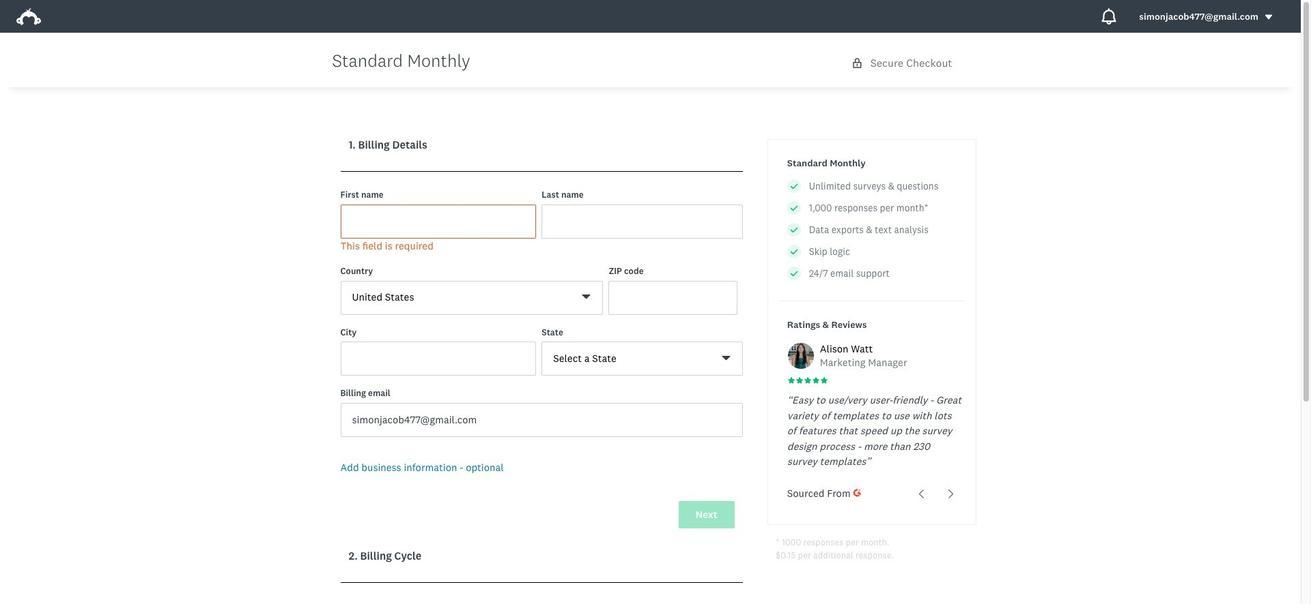 Task type: vqa. For each thing, say whether or not it's contained in the screenshot.
Dropdown arrow Icon
yes



Task type: locate. For each thing, give the bounding box(es) containing it.
None text field
[[340, 205, 536, 239], [340, 342, 536, 376], [340, 205, 536, 239], [340, 342, 536, 376]]

None text field
[[542, 205, 743, 239], [340, 403, 743, 437], [542, 205, 743, 239], [340, 403, 743, 437]]

None telephone field
[[609, 281, 737, 315]]

surveymonkey logo image
[[16, 8, 41, 25]]



Task type: describe. For each thing, give the bounding box(es) containing it.
chevronleft image
[[917, 490, 927, 500]]

chevronright image
[[946, 490, 956, 500]]

products icon image
[[1101, 8, 1117, 25]]

dropdown arrow image
[[1264, 12, 1273, 22]]



